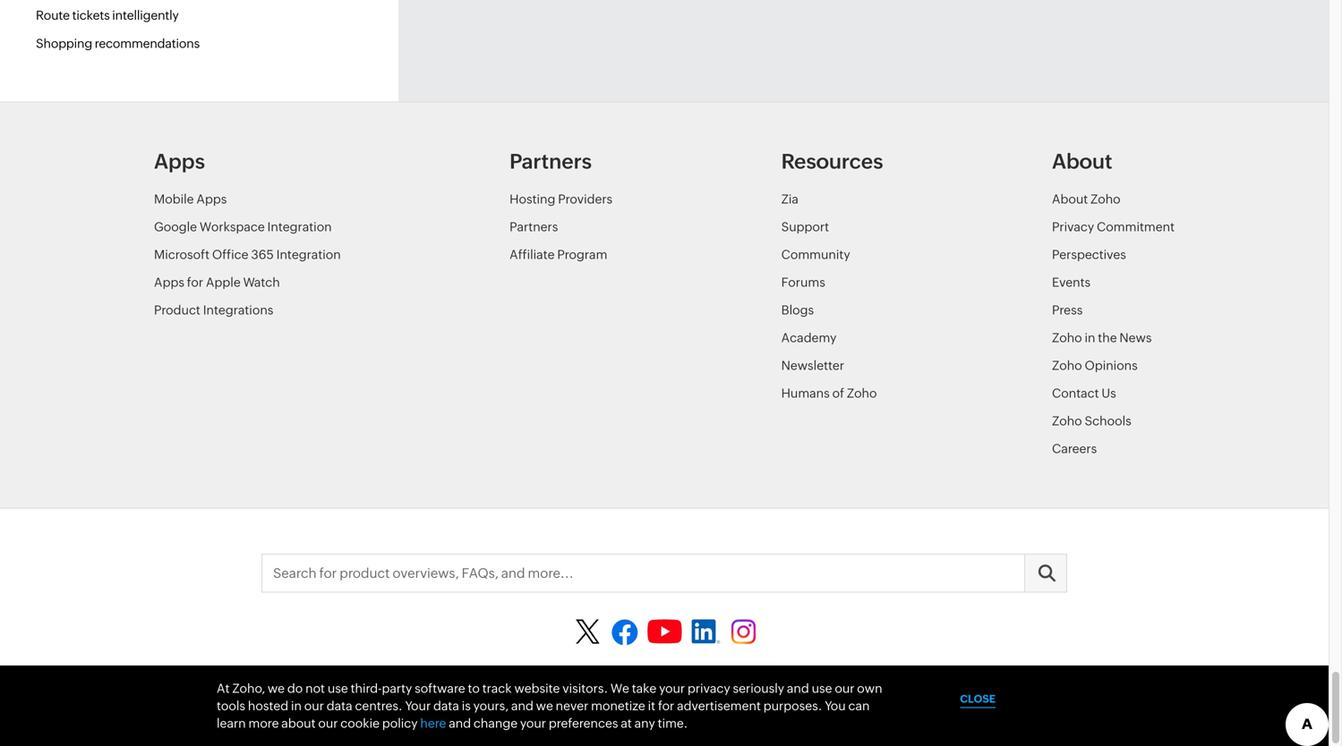 Task type: vqa. For each thing, say whether or not it's contained in the screenshot.
1st About from the top
yes



Task type: locate. For each thing, give the bounding box(es) containing it.
Search for product overviews, FAQs, and more... text field
[[262, 555, 1067, 592]]

use right the not
[[328, 682, 348, 696]]

we left 'do' at bottom left
[[268, 682, 285, 696]]

us up schools
[[1102, 386, 1117, 401]]

zoho up privacy commitment link on the top
[[1091, 192, 1121, 206]]

0 vertical spatial integration
[[267, 220, 332, 234]]

1 horizontal spatial for
[[658, 699, 675, 714]]

2 use from the left
[[812, 682, 833, 696]]

2 partners from the top
[[510, 220, 558, 234]]

microsoft office 365 integration
[[154, 248, 341, 262]]

1 vertical spatial us
[[342, 674, 353, 685]]

about up privacy commitment
[[1052, 192, 1088, 206]]

in left the
[[1085, 331, 1096, 345]]

2 horizontal spatial and
[[787, 682, 809, 696]]

and down is
[[449, 717, 471, 731]]

data up cookie
[[327, 699, 353, 714]]

cookie
[[341, 717, 380, 731]]

about zoho link
[[1052, 185, 1121, 213]]

complaints
[[522, 674, 575, 685]]

1 horizontal spatial us
[[1102, 386, 1117, 401]]

0 vertical spatial about
[[1052, 150, 1113, 173]]

0 horizontal spatial and
[[449, 717, 471, 731]]

0 horizontal spatial us
[[342, 674, 353, 685]]

1 vertical spatial and
[[511, 699, 534, 714]]

never
[[556, 699, 589, 714]]

newsletter link
[[782, 352, 845, 380]]

us right the not
[[342, 674, 353, 685]]

zia link
[[782, 185, 799, 213]]

apps up mobile
[[154, 150, 205, 173]]

1 vertical spatial we
[[536, 699, 553, 714]]

reserved.
[[745, 715, 791, 726]]

1 vertical spatial for
[[658, 699, 675, 714]]

partners down hosting
[[510, 220, 558, 234]]

2 horizontal spatial policy
[[899, 674, 927, 685]]

zoho right at
[[230, 674, 254, 685]]

zoho down press
[[1052, 331, 1083, 345]]

integration
[[267, 220, 332, 234], [276, 248, 341, 262]]

0 vertical spatial contact
[[1052, 386, 1099, 401]]

policy up it
[[643, 674, 670, 685]]

your right take
[[659, 682, 685, 696]]

zoho schools
[[1052, 414, 1132, 428]]

1 horizontal spatial data
[[433, 699, 459, 714]]

careers
[[1052, 442, 1097, 456]]

own
[[857, 682, 883, 696]]

for left apple
[[187, 275, 203, 290]]

our right about at the bottom of page
[[318, 717, 338, 731]]

0 vertical spatial us
[[1102, 386, 1117, 401]]

0 vertical spatial in
[[1085, 331, 1096, 345]]

contact us up zoho schools link
[[1052, 386, 1117, 401]]

1 vertical spatial contact
[[303, 674, 340, 685]]

security link
[[372, 674, 410, 685]]

1 horizontal spatial we
[[536, 699, 553, 714]]

about zoho
[[1052, 192, 1121, 206]]

pvt.
[[661, 715, 678, 726]]

our up you
[[835, 682, 855, 696]]

website
[[514, 682, 560, 696]]

policy
[[643, 674, 670, 685], [819, 674, 846, 685], [899, 674, 927, 685]]

news
[[1120, 331, 1152, 345]]

365
[[251, 248, 274, 262]]

apps up workspace
[[196, 192, 227, 206]]

privacy for privacy policy
[[784, 674, 817, 685]]

you
[[825, 699, 846, 714]]

1 about from the top
[[1052, 150, 1113, 173]]

we up © on the left of the page
[[536, 699, 553, 714]]

policy up you
[[819, 674, 846, 685]]

0 horizontal spatial of
[[719, 674, 729, 685]]

privacy down 'about zoho' on the right top
[[1052, 220, 1095, 234]]

1 horizontal spatial policy
[[819, 674, 846, 685]]

anti-
[[594, 674, 616, 685]]

0 horizontal spatial for
[[187, 275, 203, 290]]

1 vertical spatial in
[[291, 699, 302, 714]]

at zoho, we do not use third-party software to track website visitors. we take your privacy seriously and use our own tools hosted in our data centres. your data is yours, and we never monetize it for advertisement purposes. you can learn more about our cookie policy
[[217, 682, 883, 731]]

0 horizontal spatial use
[[328, 682, 348, 696]]

of inside humans of zoho link
[[833, 386, 845, 401]]

ipr complaints link
[[505, 674, 575, 685]]

privacy inside privacy commitment link
[[1052, 220, 1095, 234]]

purposes.
[[764, 699, 823, 714]]

about up 'about zoho' on the right top
[[1052, 150, 1113, 173]]

1 horizontal spatial contact
[[1052, 386, 1099, 401]]

partners up hosting providers
[[510, 150, 592, 173]]

and down website
[[511, 699, 534, 714]]

of for humans
[[833, 386, 845, 401]]

partners link
[[510, 213, 558, 241]]

anti-spam policy link
[[594, 674, 670, 685]]

us
[[1102, 386, 1117, 401], [342, 674, 353, 685]]

zoho,
[[232, 682, 265, 696]]

route
[[36, 8, 70, 23]]

newsletter
[[782, 359, 845, 373]]

apps for apple watch
[[154, 275, 280, 290]]

0 vertical spatial privacy
[[1052, 220, 1095, 234]]

tickets
[[72, 8, 110, 23]]

2 vertical spatial apps
[[154, 275, 184, 290]]

cookie policy
[[865, 674, 927, 685]]

1 horizontal spatial contact us
[[1052, 386, 1117, 401]]

community link
[[782, 241, 851, 269]]

1 horizontal spatial your
[[659, 682, 685, 696]]

integration up 365
[[267, 220, 332, 234]]

hosted
[[248, 699, 289, 714]]

of right terms on the right bottom
[[719, 674, 729, 685]]

at
[[217, 682, 230, 696]]

our down the not
[[304, 699, 324, 714]]

corporation
[[603, 715, 659, 726]]

track
[[482, 682, 512, 696]]

ipr
[[505, 674, 520, 685]]

community
[[782, 248, 851, 262]]

partners
[[510, 150, 592, 173], [510, 220, 558, 234]]

zoho in the news
[[1052, 331, 1152, 345]]

0 horizontal spatial privacy
[[784, 674, 817, 685]]

affiliate program
[[510, 248, 608, 262]]

blogs
[[782, 303, 814, 317]]

1 horizontal spatial and
[[511, 699, 534, 714]]

yours,
[[473, 699, 509, 714]]

google workspace integration
[[154, 220, 332, 234]]

forums link
[[782, 269, 826, 296]]

change
[[474, 717, 518, 731]]

integration right 365
[[276, 248, 341, 262]]

contact left the third-
[[303, 674, 340, 685]]

1 horizontal spatial privacy
[[1052, 220, 1095, 234]]

hosting providers
[[510, 192, 613, 206]]

tools
[[217, 699, 245, 714]]

0 horizontal spatial data
[[327, 699, 353, 714]]

academy link
[[782, 324, 837, 352]]

1 vertical spatial your
[[520, 717, 546, 731]]

1 horizontal spatial in
[[1085, 331, 1096, 345]]

1 vertical spatial contact us
[[303, 674, 353, 685]]

0 vertical spatial for
[[187, 275, 203, 290]]

3 policy from the left
[[899, 674, 927, 685]]

and up purposes.
[[787, 682, 809, 696]]

contact us
[[1052, 386, 1117, 401], [303, 674, 353, 685]]

we
[[268, 682, 285, 696], [536, 699, 553, 714]]

2 about from the top
[[1052, 192, 1088, 206]]

0 horizontal spatial we
[[268, 682, 285, 696]]

recommendations
[[95, 36, 200, 51]]

0 horizontal spatial in
[[291, 699, 302, 714]]

contact us up about at the bottom of page
[[303, 674, 353, 685]]

1 vertical spatial partners
[[510, 220, 558, 234]]

0 vertical spatial we
[[268, 682, 285, 696]]

1 horizontal spatial use
[[812, 682, 833, 696]]

1 vertical spatial integration
[[276, 248, 341, 262]]

mobile apps
[[154, 192, 227, 206]]

spam
[[616, 674, 641, 685]]

about
[[281, 717, 316, 731]]

1 horizontal spatial of
[[833, 386, 845, 401]]

privacy up purposes.
[[784, 674, 817, 685]]

apple
[[206, 275, 241, 290]]

0 vertical spatial your
[[659, 682, 685, 696]]

0 vertical spatial partners
[[510, 150, 592, 173]]

humans of zoho link
[[782, 380, 877, 407]]

contact
[[1052, 386, 1099, 401], [303, 674, 340, 685]]

privacy policy
[[784, 674, 846, 685]]

shopping
[[36, 36, 92, 51]]

zoho right 'humans'
[[847, 386, 877, 401]]

zoho home link
[[230, 674, 284, 685]]

contact up zoho schools link
[[1052, 386, 1099, 401]]

time.
[[658, 717, 688, 731]]

any
[[635, 717, 655, 731]]

2 policy from the left
[[819, 674, 846, 685]]

apps up product
[[154, 275, 184, 290]]

your
[[659, 682, 685, 696], [520, 717, 546, 731]]

1 vertical spatial of
[[719, 674, 729, 685]]

of right 'humans'
[[833, 386, 845, 401]]

1 vertical spatial about
[[1052, 192, 1088, 206]]

data down software
[[433, 699, 459, 714]]

0 horizontal spatial policy
[[643, 674, 670, 685]]

use up you
[[812, 682, 833, 696]]

at
[[621, 717, 632, 731]]

advertisement
[[677, 699, 761, 714]]

2 vertical spatial and
[[449, 717, 471, 731]]

policy for privacy policy
[[819, 674, 846, 685]]

0 vertical spatial apps
[[154, 150, 205, 173]]

for up © 2023, zoho corporation pvt. ltd. all rights reserved.
[[658, 699, 675, 714]]

policy right cookie
[[899, 674, 927, 685]]

1 vertical spatial privacy
[[784, 674, 817, 685]]

your left 2023, at the bottom of the page
[[520, 717, 546, 731]]

mobile apps link
[[154, 185, 227, 213]]

in
[[1085, 331, 1096, 345], [291, 699, 302, 714]]

product integrations
[[154, 303, 274, 317]]

cookie
[[865, 674, 897, 685]]

integrations
[[203, 303, 274, 317]]

support
[[782, 220, 829, 234]]

0 vertical spatial of
[[833, 386, 845, 401]]

in down 'do' at bottom left
[[291, 699, 302, 714]]



Task type: describe. For each thing, give the bounding box(es) containing it.
microsoft office 365 integration link
[[154, 241, 341, 269]]

anti-spam policy
[[594, 674, 670, 685]]

is
[[462, 699, 471, 714]]

zoho down never
[[577, 715, 601, 726]]

affiliate program link
[[510, 241, 608, 269]]

terms of service
[[689, 674, 765, 685]]

about for about zoho
[[1052, 192, 1088, 206]]

contact us link
[[1052, 380, 1117, 407]]

forums
[[782, 275, 826, 290]]

for inside "at zoho, we do not use third-party software to track website visitors. we take your privacy seriously and use our own tools hosted in our data centres. your data is yours, and we never monetize it for advertisement purposes. you can learn more about our cookie policy"
[[658, 699, 675, 714]]

resources
[[782, 150, 884, 173]]

we
[[611, 682, 630, 696]]

0 horizontal spatial contact
[[303, 674, 340, 685]]

software
[[415, 682, 465, 696]]

1 vertical spatial apps
[[196, 192, 227, 206]]

of for terms
[[719, 674, 729, 685]]

microsoft
[[154, 248, 210, 262]]

your
[[405, 699, 431, 714]]

rights
[[714, 715, 743, 726]]

zoho home
[[230, 674, 284, 685]]

1 vertical spatial our
[[304, 699, 324, 714]]

not
[[305, 682, 325, 696]]

can
[[849, 699, 870, 714]]

0 vertical spatial and
[[787, 682, 809, 696]]

your inside "at zoho, we do not use third-party software to track website visitors. we take your privacy seriously and use our own tools hosted in our data centres. your data is yours, and we never monetize it for advertisement purposes. you can learn more about our cookie policy"
[[659, 682, 685, 696]]

0 horizontal spatial your
[[520, 717, 546, 731]]

to
[[468, 682, 480, 696]]

intelligently
[[112, 8, 179, 23]]

1 data from the left
[[327, 699, 353, 714]]

1 partners from the top
[[510, 150, 592, 173]]

close
[[960, 693, 996, 706]]

seriously
[[733, 682, 785, 696]]

schools
[[1085, 414, 1132, 428]]

in inside "at zoho, we do not use third-party software to track website visitors. we take your privacy seriously and use our own tools hosted in our data centres. your data is yours, and we never monetize it for advertisement purposes. you can learn more about our cookie policy"
[[291, 699, 302, 714]]

humans
[[782, 386, 830, 401]]

office
[[212, 248, 249, 262]]

hosting
[[510, 192, 556, 206]]

© 2023, zoho corporation pvt. ltd. all rights reserved.
[[538, 715, 791, 726]]

preferences
[[549, 717, 618, 731]]

apps for apps for apple watch
[[154, 275, 184, 290]]

learn
[[217, 717, 246, 731]]

route tickets intelligently
[[36, 8, 179, 23]]

0 vertical spatial contact us
[[1052, 386, 1117, 401]]

blogs link
[[782, 296, 814, 324]]

program
[[557, 248, 608, 262]]

0 horizontal spatial contact us
[[303, 674, 353, 685]]

zoho opinions
[[1052, 359, 1138, 373]]

0 vertical spatial our
[[835, 682, 855, 696]]

zoho up contact us link
[[1052, 359, 1083, 373]]

do
[[287, 682, 303, 696]]

watch
[[243, 275, 280, 290]]

policy for cookie policy
[[899, 674, 927, 685]]

shopping recommendations
[[36, 36, 200, 51]]

visitors.
[[563, 682, 608, 696]]

here
[[420, 717, 446, 731]]

press link
[[1052, 296, 1083, 324]]

security
[[372, 674, 410, 685]]

press
[[1052, 303, 1083, 317]]

support link
[[782, 213, 829, 241]]

ipr complaints
[[505, 674, 575, 685]]

privacy commitment
[[1052, 220, 1175, 234]]

home
[[256, 674, 284, 685]]

commitment
[[1097, 220, 1175, 234]]

humans of zoho
[[782, 386, 877, 401]]

zoho in the news link
[[1052, 324, 1152, 352]]

zoho up careers link
[[1052, 414, 1083, 428]]

compliance link
[[431, 674, 486, 685]]

ltd.
[[680, 715, 698, 726]]

©
[[538, 715, 547, 726]]

2 data from the left
[[433, 699, 459, 714]]

events
[[1052, 275, 1091, 290]]

take
[[632, 682, 657, 696]]

the
[[1098, 331, 1117, 345]]

integration inside "link"
[[267, 220, 332, 234]]

1 policy from the left
[[643, 674, 670, 685]]

apps for apps
[[154, 150, 205, 173]]

privacy commitment link
[[1052, 213, 1175, 241]]

centres.
[[355, 699, 403, 714]]

it
[[648, 699, 656, 714]]

google workspace integration link
[[154, 213, 332, 241]]

perspectives
[[1052, 248, 1127, 262]]

zoho opinions link
[[1052, 352, 1138, 380]]

terms
[[689, 674, 717, 685]]

about for about
[[1052, 150, 1113, 173]]

2 vertical spatial our
[[318, 717, 338, 731]]

privacy for privacy commitment
[[1052, 220, 1095, 234]]

service
[[731, 674, 765, 685]]

perspectives link
[[1052, 241, 1127, 269]]

mobile
[[154, 192, 194, 206]]

1 use from the left
[[328, 682, 348, 696]]

events link
[[1052, 269, 1091, 296]]

compliance
[[431, 674, 486, 685]]

here link
[[420, 717, 446, 731]]

apps for apple watch link
[[154, 269, 280, 296]]

product
[[154, 303, 200, 317]]



